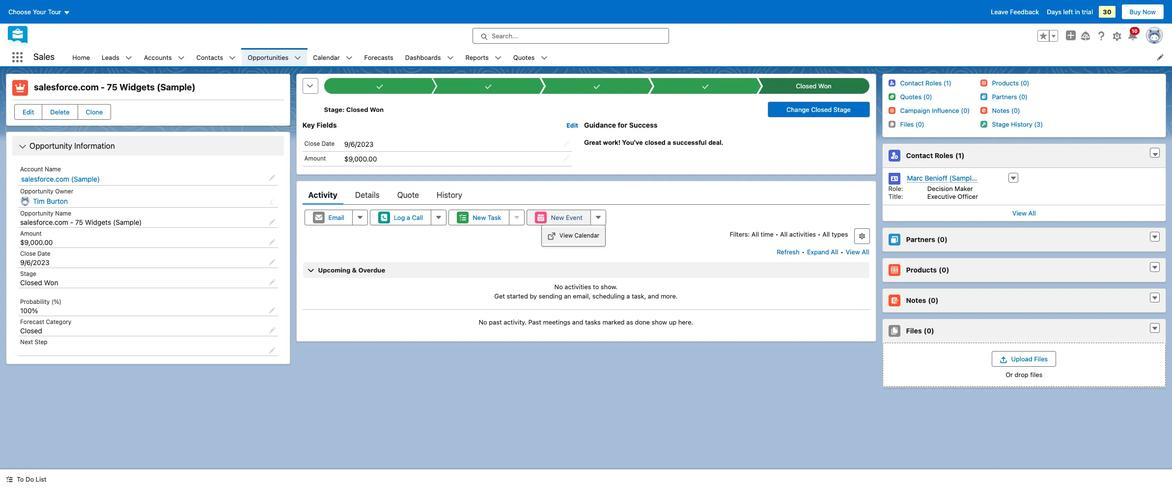 Task type: vqa. For each thing, say whether or not it's contained in the screenshot.
EXPAND ALL button
yes



Task type: locate. For each thing, give the bounding box(es) containing it.
0 vertical spatial widgets
[[120, 82, 155, 92]]

new left event
[[551, 214, 564, 222]]

stage inside change closed stage button
[[834, 106, 851, 114]]

group
[[1038, 30, 1059, 42]]

in
[[1075, 8, 1080, 16]]

tab list containing activity
[[302, 185, 870, 205]]

notes (0)
[[992, 107, 1021, 115]]

a right 'log'
[[407, 214, 410, 222]]

calendar list item
[[307, 48, 359, 66]]

tim burton link
[[33, 197, 68, 206]]

(0) down notes (0) on the right of the page
[[924, 327, 935, 335]]

contact for contact roles (1)
[[901, 79, 924, 87]]

activity
[[308, 191, 338, 199]]

text default image inside accounts list item
[[178, 54, 185, 61]]

tab list
[[302, 185, 870, 205]]

closed
[[796, 82, 817, 90], [346, 106, 368, 114], [811, 106, 832, 114], [20, 279, 42, 287], [20, 327, 42, 335]]

contact inside 'link'
[[901, 79, 924, 87]]

$9,000.00 down opportunity name
[[20, 238, 53, 247]]

new for new event
[[551, 214, 564, 222]]

0 horizontal spatial date
[[37, 250, 50, 258]]

new left task
[[473, 214, 486, 222]]

a
[[668, 139, 671, 146], [407, 214, 410, 222], [627, 293, 630, 300]]

key fields
[[302, 121, 337, 129]]

files down notes
[[906, 327, 922, 335]]

reports link
[[460, 48, 495, 66]]

stage down closed won link
[[834, 106, 851, 114]]

• left expand
[[802, 248, 805, 256]]

1 vertical spatial closed won
[[20, 279, 58, 287]]

date
[[322, 140, 335, 147], [37, 250, 50, 258]]

opportunity image
[[12, 80, 28, 96]]

notes image
[[981, 107, 988, 114]]

or drop files
[[1006, 371, 1043, 379]]

2 new from the left
[[551, 214, 564, 222]]

new inside 'button'
[[473, 214, 486, 222]]

closed won link
[[763, 78, 865, 94]]

1 horizontal spatial files
[[1035, 355, 1048, 363]]

1 vertical spatial name
[[55, 210, 71, 217]]

opportunity
[[29, 142, 72, 150], [20, 188, 54, 195], [20, 210, 54, 217]]

salesforce.com up delete button
[[34, 82, 99, 92]]

next
[[20, 339, 33, 346]]

won up (%)
[[44, 279, 58, 287]]

(%)
[[51, 298, 61, 306]]

no inside no activities to show. get started by sending an email, scheduling a task, and more.
[[555, 283, 563, 291]]

products (0)
[[992, 79, 1030, 87]]

widgets
[[120, 82, 155, 92], [85, 218, 111, 227]]

days left in trial
[[1047, 8, 1094, 16]]

new event button
[[527, 210, 591, 225]]

0 horizontal spatial no
[[479, 318, 487, 326]]

notes (0) link
[[992, 107, 1021, 115]]

0 vertical spatial contact
[[901, 79, 924, 87]]

0 vertical spatial activities
[[790, 230, 816, 238]]

edit down the opportunity image
[[23, 108, 34, 116]]

contact roles (1)
[[901, 79, 952, 87]]

closed won up change closed stage
[[796, 82, 832, 90]]

0 vertical spatial closed won
[[796, 82, 832, 90]]

a left task,
[[627, 293, 630, 300]]

closed down forecast
[[20, 327, 42, 335]]

closed right change
[[811, 106, 832, 114]]

1 vertical spatial widgets
[[85, 218, 111, 227]]

email button
[[304, 210, 353, 225]]

new event
[[551, 214, 583, 222]]

0 vertical spatial calendar
[[313, 53, 340, 61]]

1 vertical spatial amount
[[20, 230, 42, 237]]

text default image inside leads list item
[[125, 54, 132, 61]]

change closed stage button
[[768, 102, 870, 117]]

$9,000.00 up 'details' link
[[344, 155, 377, 163]]

date down opportunity name
[[37, 250, 50, 258]]

close down opportunity name
[[20, 250, 36, 258]]

partners
[[906, 236, 936, 244]]

contact up marc
[[906, 151, 933, 160]]

stage for stage : closed won
[[324, 106, 343, 114]]

0 horizontal spatial view
[[560, 232, 573, 239]]

0 vertical spatial $9,000.00
[[344, 155, 377, 163]]

contact up quotes (0)
[[901, 79, 924, 87]]

0 vertical spatial opportunity
[[29, 142, 72, 150]]

1 horizontal spatial view
[[846, 248, 860, 256]]

email,
[[573, 293, 591, 300]]

0 horizontal spatial -
[[70, 218, 73, 227]]

1 horizontal spatial no
[[555, 283, 563, 291]]

edit left guidance
[[567, 122, 578, 129]]

files (0)
[[901, 120, 925, 128]]

name up salesforce.com (sample)
[[45, 166, 61, 173]]

call
[[412, 214, 423, 222]]

2 horizontal spatial a
[[668, 139, 671, 146]]

1 vertical spatial salesforce.com - 75 widgets (sample)
[[20, 218, 142, 227]]

• right 'time'
[[776, 230, 779, 238]]

1 vertical spatial no
[[479, 318, 487, 326]]

edit close date image
[[269, 259, 275, 266]]

1 horizontal spatial activities
[[790, 230, 816, 238]]

stage inside "stage history (3)" link
[[992, 120, 1010, 128]]

stage up the fields
[[324, 106, 343, 114]]

(0) for files (0)
[[924, 327, 935, 335]]

0 vertical spatial amount
[[304, 155, 326, 162]]

text default image
[[229, 54, 236, 61], [295, 54, 301, 61], [541, 54, 548, 61], [548, 232, 556, 240], [1152, 265, 1159, 271], [1152, 295, 1159, 302], [6, 476, 13, 483]]

new task button
[[449, 210, 510, 225]]

closed won up probability (%)
[[20, 279, 58, 287]]

opportunity inside dropdown button
[[29, 142, 72, 150]]

refresh button
[[777, 244, 800, 260]]

stage history image
[[981, 121, 988, 128]]

text default image inside dashboards list item
[[447, 54, 454, 61]]

activities up email,
[[565, 283, 591, 291]]

calendar
[[313, 53, 340, 61], [575, 232, 600, 239]]

:
[[343, 106, 345, 114]]

won
[[819, 82, 832, 90], [370, 106, 384, 114], [44, 279, 58, 287]]

close down key
[[304, 140, 320, 147]]

2 horizontal spatial won
[[819, 82, 832, 90]]

(0) for partners (0)
[[938, 236, 948, 244]]

opportunity for opportunity information
[[29, 142, 72, 150]]

(0) for products (0)
[[939, 266, 950, 274]]

partners image
[[981, 93, 988, 100]]

fields
[[317, 121, 337, 129]]

leads
[[102, 53, 119, 61]]

buy now
[[1130, 8, 1156, 16]]

1 horizontal spatial calendar
[[575, 232, 600, 239]]

won right :
[[370, 106, 384, 114]]

search... button
[[473, 28, 669, 44]]

1 vertical spatial won
[[370, 106, 384, 114]]

edit account name image
[[269, 174, 275, 181]]

text default image inside calendar list item
[[346, 54, 353, 61]]

view all link
[[883, 205, 1166, 221], [846, 244, 870, 260]]

list containing home
[[66, 48, 1173, 66]]

salesforce.com down opportunity name
[[20, 218, 68, 227]]

0 vertical spatial and
[[648, 293, 659, 300]]

0 vertical spatial view
[[1013, 209, 1027, 217]]

1 horizontal spatial won
[[370, 106, 384, 114]]

leave
[[991, 8, 1009, 16]]

1 horizontal spatial closed won
[[796, 82, 832, 90]]

stage
[[324, 106, 343, 114], [834, 106, 851, 114], [992, 120, 1010, 128], [20, 270, 36, 278]]

leave feedback
[[991, 8, 1039, 16]]

1 vertical spatial view all link
[[846, 244, 870, 260]]

name down burton
[[55, 210, 71, 217]]

no for past
[[479, 318, 487, 326]]

forecasts link
[[359, 48, 399, 66]]

0 horizontal spatial close date
[[20, 250, 50, 258]]

10 button
[[1127, 27, 1140, 42]]

a inside no activities to show. get started by sending an email, scheduling a task, and more.
[[627, 293, 630, 300]]

9/6/2023 up probability
[[20, 258, 49, 267]]

date down the fields
[[322, 140, 335, 147]]

1 vertical spatial view
[[560, 232, 573, 239]]

0 horizontal spatial edit
[[23, 108, 34, 116]]

2 horizontal spatial view
[[1013, 209, 1027, 217]]

quotes (0) link
[[901, 93, 933, 101]]

stage down notes (0) 'link' on the right
[[992, 120, 1010, 128]]

partners (0)
[[992, 93, 1028, 101]]

a inside log a call button
[[407, 214, 410, 222]]

quotes list item
[[508, 48, 554, 66]]

new inside button
[[551, 214, 564, 222]]

products (0)
[[906, 266, 950, 274]]

work!
[[603, 139, 621, 146]]

contact roles image
[[889, 79, 896, 86]]

0 horizontal spatial and
[[572, 318, 584, 326]]

edit amount image
[[269, 239, 275, 246]]

1 horizontal spatial -
[[101, 82, 105, 92]]

name for account name
[[45, 166, 61, 173]]

1 vertical spatial calendar
[[575, 232, 600, 239]]

1 horizontal spatial $9,000.00
[[344, 155, 377, 163]]

amount down opportunity name
[[20, 230, 42, 237]]

0 horizontal spatial calendar
[[313, 53, 340, 61]]

1 horizontal spatial edit
[[567, 122, 578, 129]]

0 horizontal spatial files
[[906, 327, 922, 335]]

&
[[352, 266, 357, 274]]

0 horizontal spatial a
[[407, 214, 410, 222]]

no past activity. past meetings and tasks marked as done show up here.
[[479, 318, 694, 326]]

9/6/2023 down 'stage : closed won'
[[344, 140, 374, 148]]

1 vertical spatial 75
[[75, 218, 83, 227]]

2 vertical spatial won
[[44, 279, 58, 287]]

path options list box
[[324, 78, 870, 94]]

salesforce.com - 75 widgets (sample) down burton
[[20, 218, 142, 227]]

closed won inside path options list box
[[796, 82, 832, 90]]

campaign influence (0)
[[901, 107, 970, 115]]

closed right :
[[346, 106, 368, 114]]

0 vertical spatial close date
[[304, 140, 335, 147]]

no up sending
[[555, 283, 563, 291]]

(0) for notes (0)
[[928, 296, 939, 305]]

stage : closed won
[[324, 106, 384, 114]]

task,
[[632, 293, 646, 300]]

(0) right partners
[[938, 236, 948, 244]]

choose your tour
[[8, 8, 61, 16]]

opportunities link
[[242, 48, 295, 66]]

meetings
[[543, 318, 571, 326]]

contact
[[901, 79, 924, 87], [906, 151, 933, 160]]

amount down the key fields
[[304, 155, 326, 162]]

and left tasks
[[572, 318, 584, 326]]

1 vertical spatial close
[[20, 250, 36, 258]]

(1)
[[956, 151, 965, 160]]

0 horizontal spatial 75
[[75, 218, 83, 227]]

search...
[[492, 32, 518, 40]]

upload
[[1012, 355, 1033, 363]]

tour
[[48, 8, 61, 16]]

0 horizontal spatial closed won
[[20, 279, 58, 287]]

close date down opportunity name
[[20, 250, 50, 258]]

text default image
[[125, 54, 132, 61], [178, 54, 185, 61], [346, 54, 353, 61], [447, 54, 454, 61], [495, 54, 502, 61], [19, 143, 27, 151], [1152, 234, 1159, 241], [1152, 325, 1159, 332]]

opportunity down tim
[[20, 210, 54, 217]]

a right closed
[[668, 139, 671, 146]]

time
[[761, 230, 774, 238]]

tim
[[33, 197, 45, 205]]

0 vertical spatial a
[[668, 139, 671, 146]]

files up files
[[1035, 355, 1048, 363]]

0 horizontal spatial new
[[473, 214, 486, 222]]

opportunity up account name
[[29, 142, 72, 150]]

text default image inside opportunities 'list item'
[[295, 54, 301, 61]]

and right task,
[[648, 293, 659, 300]]

leave feedback link
[[991, 8, 1039, 16]]

0 vertical spatial no
[[555, 283, 563, 291]]

stage up probability
[[20, 270, 36, 278]]

activity link
[[308, 185, 338, 205]]

closed up change
[[796, 82, 817, 90]]

salesforce.com down account name
[[21, 175, 69, 183]]

leads link
[[96, 48, 125, 66]]

1 vertical spatial activities
[[565, 283, 591, 291]]

0 vertical spatial edit
[[23, 108, 34, 116]]

accounts
[[144, 53, 172, 61]]

no left past
[[479, 318, 487, 326]]

salesforce.com - 75 widgets (sample) down leads list item
[[34, 82, 196, 92]]

now
[[1143, 8, 1156, 16]]

0 vertical spatial salesforce.com
[[34, 82, 99, 92]]

text default image inside view calendar link
[[548, 232, 556, 240]]

1 vertical spatial contact
[[906, 151, 933, 160]]

1 vertical spatial edit
[[567, 122, 578, 129]]

2 vertical spatial opportunity
[[20, 210, 54, 217]]

an
[[564, 293, 571, 300]]

edit stage image
[[269, 279, 275, 286]]

filters:
[[730, 230, 750, 238]]

1 vertical spatial a
[[407, 214, 410, 222]]

0 vertical spatial -
[[101, 82, 105, 92]]

leads list item
[[96, 48, 138, 66]]

0 vertical spatial 75
[[107, 82, 118, 92]]

campaign influence (0) link
[[901, 107, 970, 115]]

2 vertical spatial a
[[627, 293, 630, 300]]

owner
[[55, 188, 73, 195]]

1 vertical spatial date
[[37, 250, 50, 258]]

all
[[1029, 209, 1036, 217], [752, 230, 759, 238], [780, 230, 788, 238], [823, 230, 830, 238], [831, 248, 839, 256], [862, 248, 870, 256]]

view calendar link
[[542, 227, 605, 244]]

2 vertical spatial view
[[846, 248, 860, 256]]

task
[[488, 214, 501, 222]]

1 vertical spatial opportunity
[[20, 188, 54, 195]]

1 horizontal spatial a
[[627, 293, 630, 300]]

opportunities list item
[[242, 48, 307, 66]]

step
[[35, 339, 48, 346]]

close date down the key fields
[[304, 140, 335, 147]]

0 horizontal spatial close
[[20, 250, 36, 258]]

executive officer
[[928, 193, 979, 201]]

1 vertical spatial $9,000.00
[[20, 238, 53, 247]]

1 horizontal spatial new
[[551, 214, 564, 222]]

won up change closed stage button at the top of page
[[819, 82, 832, 90]]

(sample)
[[157, 82, 196, 92], [950, 174, 978, 182], [71, 175, 100, 183], [113, 218, 142, 227]]

0 horizontal spatial activities
[[565, 283, 591, 291]]

text default image inside quotes list item
[[541, 54, 548, 61]]

0 vertical spatial salesforce.com - 75 widgets (sample)
[[34, 82, 196, 92]]

0 vertical spatial name
[[45, 166, 61, 173]]

tasks
[[585, 318, 601, 326]]

- up clone button
[[101, 82, 105, 92]]

0 vertical spatial won
[[819, 82, 832, 90]]

1 vertical spatial and
[[572, 318, 584, 326]]

- down opportunity name
[[70, 218, 73, 227]]

(0) right products
[[939, 266, 950, 274]]

1 new from the left
[[473, 214, 486, 222]]

1 horizontal spatial widgets
[[120, 82, 155, 92]]

activities up refresh "button"
[[790, 230, 816, 238]]

0 vertical spatial view all link
[[883, 205, 1166, 221]]

closed inside button
[[811, 106, 832, 114]]

0 horizontal spatial widgets
[[85, 218, 111, 227]]

1 vertical spatial files
[[1035, 355, 1048, 363]]

salesforce.com (sample)
[[21, 175, 100, 183]]

accounts link
[[138, 48, 178, 66]]

1 vertical spatial 9/6/2023
[[20, 258, 49, 267]]

email
[[329, 214, 344, 222]]

1 horizontal spatial and
[[648, 293, 659, 300]]

list
[[66, 48, 1173, 66]]

files (0)
[[906, 327, 935, 335]]

0 vertical spatial close
[[304, 140, 320, 147]]

0 vertical spatial 9/6/2023
[[344, 140, 374, 148]]

(0) right notes
[[928, 296, 939, 305]]

0 vertical spatial date
[[322, 140, 335, 147]]

1 horizontal spatial date
[[322, 140, 335, 147]]

new
[[473, 214, 486, 222], [551, 214, 564, 222]]

opportunity up tim
[[20, 188, 54, 195]]

9/6/2023
[[344, 140, 374, 148], [20, 258, 49, 267]]



Task type: describe. For each thing, give the bounding box(es) containing it.
account
[[20, 166, 43, 173]]

edit next step image
[[269, 347, 275, 354]]

won inside closed won link
[[819, 82, 832, 90]]

roles
[[935, 151, 954, 160]]

opportunity for opportunity name
[[20, 210, 54, 217]]

probability
[[20, 298, 50, 306]]

text default image inside reports list item
[[495, 54, 502, 61]]

products (0) link
[[992, 79, 1030, 87]]

to do list button
[[0, 470, 52, 489]]

title:
[[889, 193, 904, 201]]

activities inside no activities to show. get started by sending an email, scheduling a task, and more.
[[565, 283, 591, 291]]

details
[[355, 191, 380, 199]]

refresh • expand all • view all
[[777, 248, 870, 256]]

notes (0)
[[906, 296, 939, 305]]

left
[[1064, 8, 1073, 16]]

closed
[[645, 139, 666, 146]]

calendar inside list item
[[313, 53, 340, 61]]

expand all button
[[807, 244, 839, 260]]

great work! you've closed a successful deal.
[[584, 139, 724, 146]]

choose your tour button
[[8, 4, 71, 20]]

upcoming
[[318, 266, 351, 274]]

you've
[[622, 139, 643, 146]]

campaign influence image
[[889, 107, 896, 114]]

influence (0)
[[932, 107, 970, 115]]

refresh
[[777, 248, 800, 256]]

1 horizontal spatial 75
[[107, 82, 118, 92]]

clone button
[[77, 104, 111, 120]]

expand
[[807, 248, 829, 256]]

opportunities
[[248, 53, 289, 61]]

closed inside path options list box
[[796, 82, 817, 90]]

get
[[495, 293, 505, 300]]

dashboards link
[[399, 48, 447, 66]]

view calendar
[[560, 232, 600, 239]]

marc benioff (sample)
[[907, 174, 978, 182]]

1 vertical spatial salesforce.com
[[21, 175, 69, 183]]

2 vertical spatial salesforce.com
[[20, 218, 68, 227]]

role:
[[889, 185, 904, 193]]

stage for stage history (3)
[[992, 120, 1010, 128]]

0 horizontal spatial won
[[44, 279, 58, 287]]

choose
[[8, 8, 31, 16]]

no for activities
[[555, 283, 563, 291]]

your
[[33, 8, 46, 16]]

activity.
[[504, 318, 527, 326]]

1 horizontal spatial view all link
[[883, 205, 1166, 221]]

files (0) link
[[901, 120, 925, 129]]

quotes
[[513, 53, 535, 61]]

10
[[1132, 28, 1138, 34]]

deal.
[[709, 139, 724, 146]]

officer
[[958, 193, 979, 201]]

and inside no activities to show. get started by sending an email, scheduling a task, and more.
[[648, 293, 659, 300]]

done
[[635, 318, 650, 326]]

successful
[[673, 139, 707, 146]]

quotes link
[[508, 48, 541, 66]]

past
[[529, 318, 541, 326]]

1 horizontal spatial close date
[[304, 140, 335, 147]]

quotes image
[[889, 93, 896, 100]]

stage for stage
[[20, 270, 36, 278]]

quote
[[397, 191, 419, 199]]

marc benioff (sample) link
[[907, 174, 978, 183]]

0 vertical spatial files
[[906, 327, 922, 335]]

contacts list item
[[191, 48, 242, 66]]

stage history (3) link
[[992, 120, 1043, 129]]

1 horizontal spatial 9/6/2023
[[344, 140, 374, 148]]

decision
[[928, 185, 953, 193]]

edit link
[[567, 121, 578, 129]]

contact for contact roles (1)
[[906, 151, 933, 160]]

quote link
[[397, 185, 419, 205]]

change
[[787, 106, 810, 114]]

100%
[[20, 307, 38, 315]]

1 vertical spatial close date
[[20, 250, 50, 258]]

marc
[[907, 174, 923, 182]]

types
[[832, 230, 848, 238]]

upcoming & overdue button
[[303, 262, 870, 278]]

1 horizontal spatial close
[[304, 140, 320, 147]]

edit forecast category image
[[269, 327, 275, 334]]

dashboards
[[405, 53, 441, 61]]

opportunity for opportunity owner
[[20, 188, 54, 195]]

filters: all time • all activities • all types
[[730, 230, 848, 238]]

sales
[[33, 52, 55, 62]]

salesforce.com (sample) link
[[21, 175, 100, 184]]

1 vertical spatial -
[[70, 218, 73, 227]]

edit opportunity name image
[[269, 219, 275, 226]]

0 horizontal spatial $9,000.00
[[20, 238, 53, 247]]

overdue
[[358, 266, 385, 274]]

log a call button
[[370, 210, 432, 225]]

reports
[[466, 53, 489, 61]]

0 horizontal spatial view all link
[[846, 244, 870, 260]]

partners (0) link
[[992, 93, 1028, 101]]

campaign
[[901, 107, 931, 115]]

notes
[[906, 296, 926, 305]]

past
[[489, 318, 502, 326]]

trial
[[1082, 8, 1094, 16]]

• up expand
[[818, 230, 821, 238]]

calendar link
[[307, 48, 346, 66]]

category
[[46, 318, 71, 326]]

home
[[72, 53, 90, 61]]

0 horizontal spatial amount
[[20, 230, 42, 237]]

text default image inside contacts list item
[[229, 54, 236, 61]]

marc benioff (sample) image
[[889, 173, 901, 185]]

no activities to show. get started by sending an email, scheduling a task, and more.
[[495, 283, 678, 300]]

products image
[[981, 79, 988, 86]]

products
[[906, 266, 937, 274]]

key
[[302, 121, 315, 129]]

accounts list item
[[138, 48, 191, 66]]

partners (0)
[[906, 236, 948, 244]]

edit inside button
[[23, 108, 34, 116]]

text default image inside opportunity information dropdown button
[[19, 143, 27, 151]]

view for view calendar
[[560, 232, 573, 239]]

guidance
[[584, 121, 616, 129]]

details link
[[355, 185, 380, 205]]

0 horizontal spatial 9/6/2023
[[20, 258, 49, 267]]

name for opportunity name
[[55, 210, 71, 217]]

days
[[1047, 8, 1062, 16]]

• down the types
[[841, 248, 844, 256]]

account name
[[20, 166, 61, 173]]

files image
[[889, 121, 896, 128]]

dashboards list item
[[399, 48, 460, 66]]

text default image inside 'to do list' button
[[6, 476, 13, 483]]

30
[[1103, 8, 1112, 16]]

new for new task
[[473, 214, 486, 222]]

closed up probability
[[20, 279, 42, 287]]

reports list item
[[460, 48, 508, 66]]

edit probability (%) image
[[269, 307, 275, 314]]

forecasts
[[364, 53, 394, 61]]

delete
[[50, 108, 70, 116]]

upcoming & overdue
[[318, 266, 385, 274]]

1 horizontal spatial amount
[[304, 155, 326, 162]]

stage history (3)
[[992, 120, 1043, 128]]

for
[[618, 121, 628, 129]]

view for view all
[[1013, 209, 1027, 217]]

edit button
[[14, 104, 42, 120]]

list
[[36, 476, 46, 484]]

great
[[584, 139, 601, 146]]



